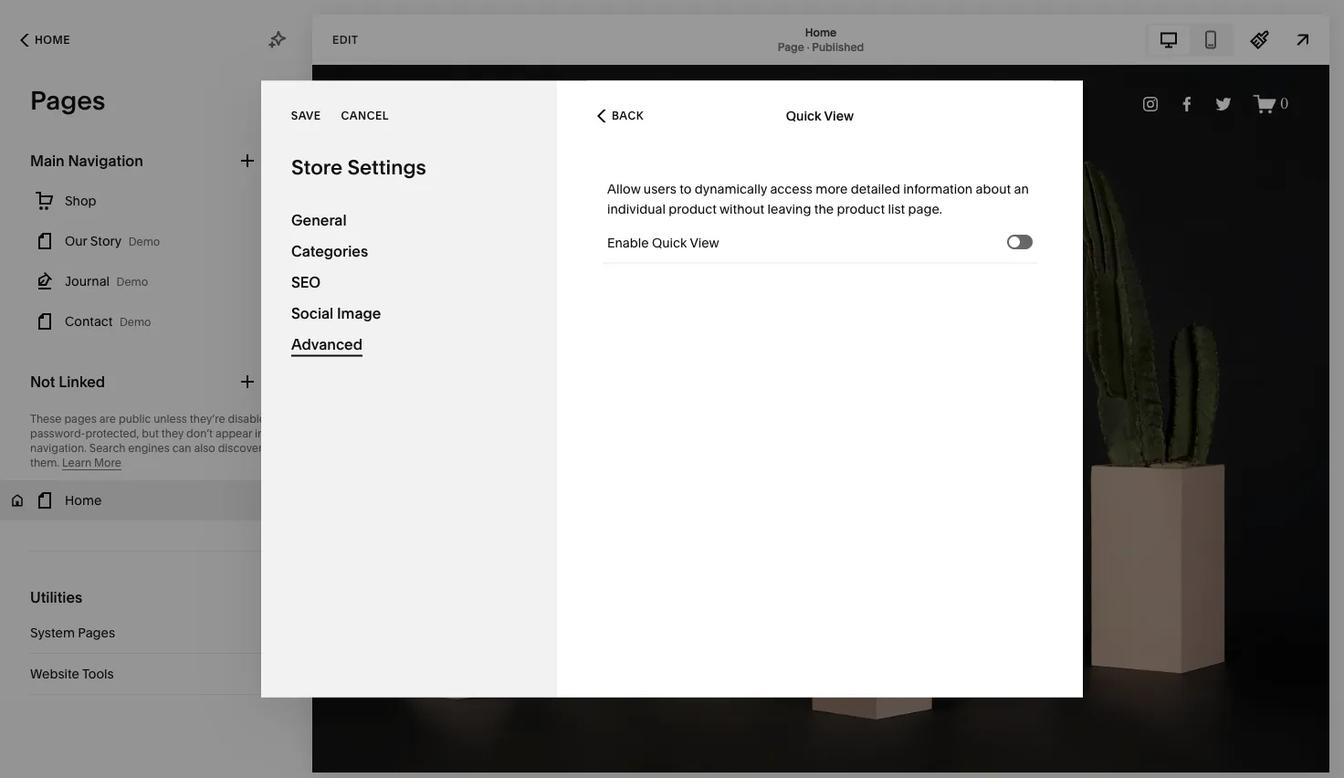 Task type: describe. For each thing, give the bounding box(es) containing it.
store settings
[[291, 154, 426, 179]]

system pages button
[[30, 613, 282, 653]]

these pages are public unless they're disabled or password-protected, but they don't appear in the navigation. search engines can also discover them.
[[30, 412, 286, 469]]

engines
[[128, 442, 170, 455]]

them.
[[30, 456, 60, 469]]

our story demo
[[65, 233, 160, 249]]

search
[[89, 442, 126, 455]]

not
[[30, 373, 55, 390]]

journal demo
[[65, 274, 148, 289]]

demo for journal
[[117, 275, 148, 289]]

14
[[518, 745, 531, 761]]

1 vertical spatial in
[[505, 745, 515, 761]]

learn more
[[62, 456, 121, 469]]

enable quick view
[[607, 235, 719, 250]]

enable
[[607, 235, 649, 250]]

information
[[904, 181, 973, 196]]

page.
[[908, 201, 943, 216]]

your
[[785, 745, 811, 761]]

edit
[[332, 33, 358, 46]]

public
[[119, 412, 151, 426]]

cancel
[[341, 109, 389, 122]]

general link
[[291, 205, 527, 236]]

contact demo
[[65, 314, 151, 329]]

0 horizontal spatial to
[[653, 745, 665, 761]]

0 horizontal spatial view
[[690, 235, 719, 250]]

website tools button
[[30, 654, 282, 694]]

journal
[[65, 274, 110, 289]]

protected,
[[85, 427, 139, 440]]

but
[[142, 427, 159, 440]]

pages
[[64, 412, 97, 426]]

add a new page to the "not linked" navigation group image
[[237, 372, 258, 392]]

users
[[644, 181, 677, 196]]

home inside the home page · published
[[805, 26, 837, 39]]

leaving
[[768, 201, 811, 216]]

an
[[1014, 181, 1029, 196]]

general
[[291, 211, 347, 229]]

demo for contact
[[120, 316, 151, 329]]

these
[[30, 412, 62, 426]]

back
[[612, 109, 644, 122]]

individual
[[607, 201, 666, 216]]

1 horizontal spatial the
[[691, 745, 711, 761]]

Enable Quick View checkbox
[[1009, 237, 1020, 248]]

learn more link
[[62, 456, 121, 470]]

get
[[668, 745, 688, 761]]

they're
[[190, 412, 225, 426]]

password-
[[30, 427, 85, 440]]

are
[[99, 412, 116, 426]]

contact
[[65, 314, 113, 329]]

·
[[807, 40, 810, 53]]

1 vertical spatial quick
[[652, 235, 687, 250]]

social image link
[[291, 298, 527, 329]]

allow
[[607, 181, 641, 196]]

now
[[625, 745, 650, 761]]

learn
[[62, 456, 91, 469]]

website
[[30, 666, 79, 682]]

advanced
[[291, 336, 363, 353]]

settings
[[347, 154, 426, 179]]

website tools
[[30, 666, 114, 682]]

save button
[[291, 100, 321, 132]]

unless
[[154, 412, 187, 426]]

they
[[162, 427, 184, 440]]

days.
[[534, 745, 565, 761]]

cancel button
[[341, 100, 389, 132]]

also
[[194, 442, 215, 455]]

our
[[65, 233, 87, 249]]

the inside the allow users to dynamically access more detailed information about an individual product without leaving the product list page.
[[815, 201, 834, 216]]



Task type: vqa. For each thing, say whether or not it's contained in the screenshot.
ADD PRICE AND AVAILABLE QUANTITY OF YOUR PRODUCT.
no



Task type: locate. For each thing, give the bounding box(es) containing it.
add a new page to the "main navigation" group image
[[237, 151, 258, 171]]

product down the detailed
[[837, 201, 885, 216]]

save
[[291, 109, 321, 122]]

demo inside contact demo
[[120, 316, 151, 329]]

edit button
[[321, 23, 370, 57]]

shop
[[65, 193, 96, 209]]

1 vertical spatial to
[[653, 745, 665, 761]]

access
[[770, 181, 813, 196]]

0 vertical spatial in
[[255, 427, 264, 440]]

the down or
[[267, 427, 284, 440]]

navigation.
[[30, 442, 87, 455]]

1 horizontal spatial in
[[505, 745, 515, 761]]

2 vertical spatial demo
[[120, 316, 151, 329]]

view down dynamically
[[690, 235, 719, 250]]

1 vertical spatial pages
[[78, 625, 115, 641]]

social image
[[291, 305, 381, 322]]

about
[[976, 181, 1011, 196]]

0 vertical spatial to
[[680, 181, 692, 196]]

image
[[337, 305, 381, 322]]

the inside these pages are public unless they're disabled or password-protected, but they don't appear in the navigation. search engines can also discover them.
[[267, 427, 284, 440]]

1 vertical spatial view
[[690, 235, 719, 250]]

system pages
[[30, 625, 115, 641]]

home button
[[0, 20, 90, 60], [0, 480, 312, 521]]

0 vertical spatial view
[[824, 108, 854, 124]]

your
[[416, 745, 443, 761]]

the down "more"
[[815, 201, 834, 216]]

store
[[291, 154, 343, 179]]

demo right journal
[[117, 275, 148, 289]]

2 horizontal spatial the
[[815, 201, 834, 216]]

discover
[[218, 442, 262, 455]]

main
[[30, 152, 65, 169]]

home
[[805, 26, 837, 39], [35, 33, 70, 47], [65, 493, 102, 508]]

not linked
[[30, 373, 105, 390]]

allow users to dynamically access more detailed information about an individual product without leaving the product list page.
[[607, 181, 1029, 216]]

main navigation
[[30, 152, 143, 169]]

to inside the allow users to dynamically access more detailed information about an individual product without leaving the product list page.
[[680, 181, 692, 196]]

product
[[669, 201, 717, 216], [837, 201, 885, 216]]

1 horizontal spatial to
[[680, 181, 692, 196]]

2 vertical spatial the
[[691, 745, 711, 761]]

story
[[90, 233, 122, 249]]

demo
[[128, 235, 160, 248], [117, 275, 148, 289], [120, 316, 151, 329]]

more
[[816, 181, 848, 196]]

quick
[[786, 108, 822, 124], [652, 235, 687, 250]]

most
[[714, 745, 744, 761]]

1 product from the left
[[669, 201, 717, 216]]

to
[[680, 181, 692, 196], [653, 745, 665, 761]]

without
[[720, 201, 765, 216]]

system
[[30, 625, 75, 641]]

disabled
[[228, 412, 273, 426]]

0 vertical spatial demo
[[128, 235, 160, 248]]

list
[[888, 201, 905, 216]]

dynamically
[[695, 181, 767, 196]]

product down users
[[669, 201, 717, 216]]

ends
[[471, 745, 501, 761]]

seo
[[291, 274, 321, 291]]

quick view
[[786, 108, 854, 124]]

the
[[815, 201, 834, 216], [267, 427, 284, 440], [691, 745, 711, 761]]

to right users
[[680, 181, 692, 196]]

1 horizontal spatial quick
[[786, 108, 822, 124]]

upgrade
[[568, 745, 621, 761]]

demo inside our story demo
[[128, 235, 160, 248]]

1 vertical spatial home button
[[0, 480, 312, 521]]

categories
[[291, 242, 368, 260]]

advanced link
[[291, 329, 527, 360]]

detailed
[[851, 181, 901, 196]]

view
[[824, 108, 854, 124], [690, 235, 719, 250]]

1 horizontal spatial view
[[824, 108, 854, 124]]

site.
[[814, 745, 839, 761]]

pages up tools
[[78, 625, 115, 641]]

0 horizontal spatial product
[[669, 201, 717, 216]]

seo link
[[291, 267, 527, 298]]

0 vertical spatial home button
[[0, 20, 90, 60]]

quick down ·
[[786, 108, 822, 124]]

back button
[[592, 96, 649, 136]]

in inside these pages are public unless they're disabled or password-protected, but they don't appear in the navigation. search engines can also discover them.
[[255, 427, 264, 440]]

1 vertical spatial demo
[[117, 275, 148, 289]]

appear
[[215, 427, 252, 440]]

0 horizontal spatial quick
[[652, 235, 687, 250]]

don't
[[186, 427, 213, 440]]

the right get
[[691, 745, 711, 761]]

0 vertical spatial pages
[[30, 85, 105, 116]]

0 vertical spatial the
[[815, 201, 834, 216]]

1 horizontal spatial product
[[837, 201, 885, 216]]

pages inside system pages button
[[78, 625, 115, 641]]

more
[[94, 456, 121, 469]]

pages up the main navigation
[[30, 85, 105, 116]]

1 home button from the top
[[0, 20, 90, 60]]

shop button
[[0, 181, 312, 221]]

demo right story
[[128, 235, 160, 248]]

demo right contact
[[120, 316, 151, 329]]

tab list
[[1148, 25, 1232, 54]]

0 horizontal spatial the
[[267, 427, 284, 440]]

trial
[[446, 745, 468, 761]]

0 horizontal spatial in
[[255, 427, 264, 440]]

out
[[747, 745, 767, 761]]

demo inside the journal demo
[[117, 275, 148, 289]]

categories link
[[291, 236, 527, 267]]

navigation
[[68, 152, 143, 169]]

linked
[[59, 373, 105, 390]]

tools
[[82, 666, 114, 682]]

to left get
[[653, 745, 665, 761]]

quick right enable
[[652, 235, 687, 250]]

social
[[291, 305, 334, 322]]

store settings dialog
[[261, 81, 1083, 697]]

2 home button from the top
[[0, 480, 312, 521]]

your trial ends in 14 days. upgrade now to get the most out of your site.
[[416, 745, 839, 761]]

view down published
[[824, 108, 854, 124]]

published
[[812, 40, 864, 53]]

0 vertical spatial quick
[[786, 108, 822, 124]]

can
[[172, 442, 191, 455]]

2 product from the left
[[837, 201, 885, 216]]

in left 14
[[505, 745, 515, 761]]

utilities
[[30, 588, 82, 606]]

in
[[255, 427, 264, 440], [505, 745, 515, 761]]

of
[[770, 745, 782, 761]]

in down disabled
[[255, 427, 264, 440]]

1 vertical spatial the
[[267, 427, 284, 440]]

page
[[778, 40, 805, 53]]

home page · published
[[778, 26, 864, 53]]



